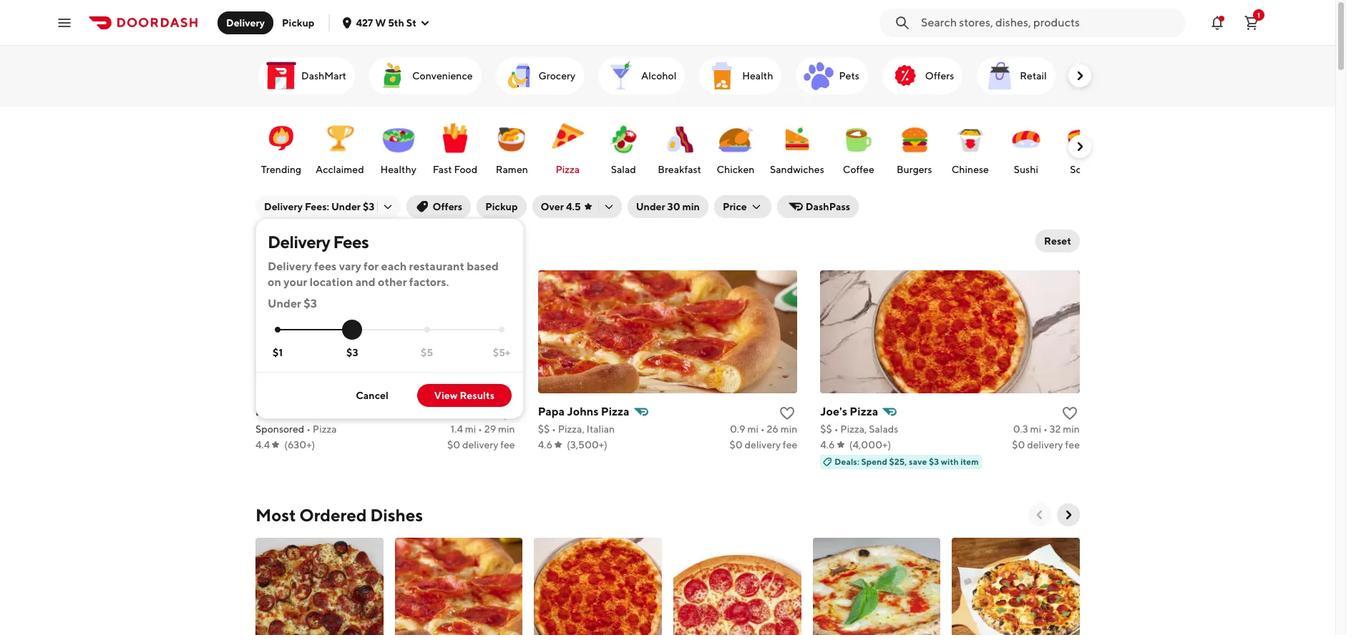 Task type: vqa. For each thing, say whether or not it's contained in the screenshot.
the View
yes



Task type: describe. For each thing, give the bounding box(es) containing it.
$5 stars and over image
[[424, 327, 430, 333]]

delivery for delivery
[[226, 17, 265, 28]]

click to add this store to your saved list image for joe's pizza
[[1062, 405, 1079, 422]]

chicken
[[717, 164, 755, 175]]

delivery for delivery fees: under $3
[[264, 201, 303, 213]]

acclaimed link
[[313, 114, 367, 180]]

grocery
[[539, 70, 576, 82]]

most ordered dishes
[[256, 505, 423, 526]]

delivery fees
[[268, 232, 369, 252]]

offers inside "button"
[[433, 201, 463, 213]]

grocery link
[[496, 57, 584, 95]]

next button of carousel image
[[1073, 69, 1088, 83]]

delivery for delivery fees
[[268, 232, 330, 252]]

offers image
[[888, 59, 923, 93]]

dashmart link
[[258, 57, 355, 95]]

healthy
[[381, 164, 417, 175]]

pickup for the topmost pickup button
[[282, 17, 315, 28]]

breakfast
[[658, 164, 702, 175]]

sandwiches
[[770, 164, 825, 175]]

$​0 delivery fee for joe's pizza
[[1012, 440, 1080, 451]]

trending link
[[257, 114, 306, 180]]

reset
[[1045, 236, 1072, 247]]

pickup for the right pickup button
[[486, 201, 518, 213]]

under for under $3
[[268, 297, 301, 311]]

alcohol
[[642, 70, 677, 82]]

other
[[378, 276, 407, 289]]

fees:
[[305, 201, 329, 213]]

pizza up sponsored
[[256, 405, 284, 419]]

5th
[[388, 17, 404, 28]]

dashpass button
[[777, 195, 859, 218]]

over 4.5 button
[[532, 195, 622, 218]]

papa
[[538, 405, 565, 419]]

factors.
[[409, 276, 449, 289]]

under 30 min
[[636, 201, 700, 213]]

0 vertical spatial pickup button
[[274, 11, 323, 34]]

cancel
[[356, 390, 389, 402]]

0.3
[[1014, 424, 1029, 435]]

mi for papa johns pizza
[[748, 424, 759, 435]]

papa johns pizza
[[538, 405, 630, 419]]

alcohol link
[[599, 57, 685, 95]]

1 horizontal spatial offers
[[926, 70, 955, 82]]

deals:
[[835, 457, 860, 468]]

alcohol image
[[604, 59, 639, 93]]

427 w 5th st button
[[342, 17, 431, 28]]

dashmart image
[[264, 59, 299, 93]]

price
[[723, 201, 747, 213]]

convenience
[[412, 70, 473, 82]]

cancel button
[[339, 384, 406, 407]]

open menu image
[[56, 14, 73, 31]]

4.5
[[566, 201, 581, 213]]

$3 up cancel
[[347, 347, 358, 358]]

$5
[[421, 347, 433, 358]]

soup
[[1071, 164, 1094, 175]]

your
[[284, 276, 308, 289]]

427 w 5th st
[[356, 17, 417, 28]]

click to add this store to your saved list image for papa johns pizza
[[779, 405, 796, 422]]

$$ for joe's
[[821, 424, 833, 435]]

under $3
[[268, 297, 317, 311]]

min for joe's pizza
[[1063, 424, 1080, 435]]

fast food
[[433, 164, 478, 175]]

4.4
[[256, 440, 270, 451]]

and
[[356, 276, 376, 289]]

under 30 min button
[[628, 195, 709, 218]]

0.9 mi • 26 min
[[730, 424, 798, 435]]

delivery fees vary for each restaurant based on your location and other factors.
[[268, 260, 499, 289]]

deals: spend $25, save $3 with item
[[835, 457, 979, 468]]

item
[[961, 457, 979, 468]]

results
[[460, 390, 495, 402]]

health
[[743, 70, 774, 82]]

previous button of carousel image
[[1033, 508, 1047, 523]]

fee for pizza hut
[[501, 440, 515, 451]]

over 4.5
[[541, 201, 581, 213]]

0.3 mi • 32 min
[[1014, 424, 1080, 435]]

mi for pizza hut
[[465, 424, 476, 435]]

food
[[454, 164, 478, 175]]

mi for joe's pizza
[[1031, 424, 1042, 435]]

view
[[434, 390, 458, 402]]

restaurant
[[409, 260, 465, 273]]

1 horizontal spatial pickup button
[[477, 195, 527, 218]]

2 items, open order cart image
[[1244, 14, 1261, 31]]

26
[[767, 424, 779, 435]]

based
[[467, 260, 499, 273]]

pizza hut
[[256, 405, 307, 419]]

click to add this store to your saved list image
[[497, 405, 514, 422]]

italian
[[587, 424, 615, 435]]

burgers
[[897, 164, 933, 175]]

2 • from the left
[[478, 424, 483, 435]]

1.4
[[451, 424, 463, 435]]

results
[[286, 233, 331, 249]]

on
[[268, 276, 281, 289]]

offers button
[[407, 195, 471, 218]]

min for papa johns pizza
[[781, 424, 798, 435]]

$$ • pizza, salads
[[821, 424, 899, 435]]

salad
[[611, 164, 636, 175]]

coffee
[[843, 164, 875, 175]]

health link
[[700, 57, 782, 95]]

spend
[[862, 457, 888, 468]]

ramen
[[496, 164, 528, 175]]

32
[[1050, 424, 1061, 435]]

1 horizontal spatial under
[[331, 201, 361, 213]]

view results button
[[417, 384, 512, 407]]

vary
[[339, 260, 361, 273]]



Task type: locate. For each thing, give the bounding box(es) containing it.
1 mi from the left
[[465, 424, 476, 435]]

joe's pizza
[[821, 405, 879, 419]]

$​0 for joe's pizza
[[1012, 440, 1026, 451]]

3 fee from the left
[[1066, 440, 1080, 451]]

fee down 1.4 mi • 29 min
[[501, 440, 515, 451]]

4.6 for joe's pizza
[[821, 440, 835, 451]]

5 • from the left
[[835, 424, 839, 435]]

delivery down 0.9 mi • 26 min
[[745, 440, 781, 451]]

st
[[406, 17, 417, 28]]

grocery image
[[502, 59, 536, 93]]

0 vertical spatial next button of carousel image
[[1073, 140, 1088, 154]]

$$ down joe's
[[821, 424, 833, 435]]

604
[[256, 233, 283, 249]]

1 4.6 from the left
[[538, 440, 553, 451]]

2 horizontal spatial mi
[[1031, 424, 1042, 435]]

over
[[541, 201, 564, 213]]

chinese
[[952, 164, 989, 175]]

• left the 32
[[1044, 424, 1048, 435]]

$​0 down 0.9
[[730, 440, 743, 451]]

0 horizontal spatial $$
[[538, 424, 550, 435]]

pickup down "ramen"
[[486, 201, 518, 213]]

price button
[[714, 195, 772, 218]]

0 horizontal spatial mi
[[465, 424, 476, 435]]

2 horizontal spatial fee
[[1066, 440, 1080, 451]]

health image
[[705, 59, 740, 93]]

retail
[[1020, 70, 1047, 82]]

pizza, down johns
[[558, 424, 585, 435]]

$$ for papa
[[538, 424, 550, 435]]

1.4 mi • 29 min
[[451, 424, 515, 435]]

mi right the 0.3
[[1031, 424, 1042, 435]]

most
[[256, 505, 296, 526]]

0 horizontal spatial delivery
[[462, 440, 499, 451]]

1 horizontal spatial $$
[[821, 424, 833, 435]]

fee down 0.3 mi • 32 min
[[1066, 440, 1080, 451]]

pizza
[[556, 164, 580, 175], [256, 405, 284, 419], [601, 405, 630, 419], [850, 405, 879, 419], [313, 424, 337, 435]]

delivery up 'dashmart' 'icon'
[[226, 17, 265, 28]]

2 $​0 from the left
[[730, 440, 743, 451]]

fee for joe's pizza
[[1066, 440, 1080, 451]]

• up (630+)
[[307, 424, 311, 435]]

each
[[381, 260, 407, 273]]

•
[[307, 424, 311, 435], [478, 424, 483, 435], [552, 424, 556, 435], [761, 424, 765, 435], [835, 424, 839, 435], [1044, 424, 1048, 435]]

delivery down 0.3 mi • 32 min
[[1028, 440, 1064, 451]]

retail image
[[983, 59, 1018, 93]]

0 vertical spatial offers
[[926, 70, 955, 82]]

4.6
[[538, 440, 553, 451], [821, 440, 835, 451]]

fees
[[314, 260, 337, 273]]

2 click to add this store to your saved list image from the left
[[1062, 405, 1079, 422]]

$1 stars and over image
[[275, 327, 281, 333]]

offers right offers image
[[926, 70, 955, 82]]

catering image
[[1076, 59, 1110, 93]]

2 mi from the left
[[748, 424, 759, 435]]

$​0 for pizza hut
[[447, 440, 460, 451]]

pets image
[[802, 59, 837, 93]]

pizza, for pizza
[[841, 424, 867, 435]]

4 • from the left
[[761, 424, 765, 435]]

$5+
[[493, 347, 511, 358]]

min inside button
[[683, 201, 700, 213]]

$​0 for papa johns pizza
[[730, 440, 743, 451]]

offers link
[[883, 57, 963, 95]]

1 vertical spatial offers
[[433, 201, 463, 213]]

$3 up fees
[[363, 201, 375, 213]]

$3
[[363, 201, 375, 213], [304, 297, 317, 311], [347, 347, 358, 358], [929, 457, 939, 468]]

2 $$ from the left
[[821, 424, 833, 435]]

delivery left fees:
[[264, 201, 303, 213]]

0 horizontal spatial pickup button
[[274, 11, 323, 34]]

delivery
[[226, 17, 265, 28], [264, 201, 303, 213], [268, 232, 330, 252], [268, 260, 312, 273]]

4.6 up deals:
[[821, 440, 835, 451]]

for
[[364, 260, 379, 273]]

$​0 delivery fee for pizza hut
[[447, 440, 515, 451]]

0.9
[[730, 424, 746, 435]]

click to add this store to your saved list image
[[779, 405, 796, 422], [1062, 405, 1079, 422]]

2 pizza, from the left
[[841, 424, 867, 435]]

delivery for delivery fees vary for each restaurant based on your location and other factors.
[[268, 260, 312, 273]]

1 horizontal spatial fee
[[783, 440, 798, 451]]

min right the 32
[[1063, 424, 1080, 435]]

mi right 1.4
[[465, 424, 476, 435]]

min right 26
[[781, 424, 798, 435]]

$​0 down 1.4
[[447, 440, 460, 451]]

1 button
[[1238, 8, 1267, 37]]

ordered
[[299, 505, 367, 526]]

under for under 30 min
[[636, 201, 666, 213]]

w
[[375, 17, 386, 28]]

hut
[[286, 405, 307, 419]]

2 horizontal spatial under
[[636, 201, 666, 213]]

1 fee from the left
[[501, 440, 515, 451]]

delivery down 1.4 mi • 29 min
[[462, 440, 499, 451]]

sponsored
[[256, 424, 305, 435]]

delivery up your
[[268, 260, 312, 273]]

2 $​0 delivery fee from the left
[[730, 440, 798, 451]]

3 $​0 delivery fee from the left
[[1012, 440, 1080, 451]]

$​0 delivery fee for papa johns pizza
[[730, 440, 798, 451]]

Store search: begin typing to search for stores available on DoorDash text field
[[921, 15, 1178, 30]]

29
[[485, 424, 496, 435]]

• down joe's
[[835, 424, 839, 435]]

$3 left with at right
[[929, 457, 939, 468]]

$​0 delivery fee down 1.4 mi • 29 min
[[447, 440, 515, 451]]

1 horizontal spatial $​0 delivery fee
[[730, 440, 798, 451]]

0 horizontal spatial click to add this store to your saved list image
[[779, 405, 796, 422]]

fee down 0.9 mi • 26 min
[[783, 440, 798, 451]]

offers
[[926, 70, 955, 82], [433, 201, 463, 213]]

next button of carousel image right 'previous button of carousel' image
[[1062, 508, 1076, 523]]

trending
[[261, 164, 302, 175]]

convenience image
[[375, 59, 409, 93]]

1 horizontal spatial delivery
[[745, 440, 781, 451]]

3 • from the left
[[552, 424, 556, 435]]

$​0 delivery fee down 0.3 mi • 32 min
[[1012, 440, 1080, 451]]

click to add this store to your saved list image up 0.3 mi • 32 min
[[1062, 405, 1079, 422]]

604 results
[[256, 233, 331, 249]]

fee for papa johns pizza
[[783, 440, 798, 451]]

retail link
[[977, 57, 1056, 95]]

under inside the under 30 min button
[[636, 201, 666, 213]]

mi
[[465, 424, 476, 435], [748, 424, 759, 435], [1031, 424, 1042, 435]]

4.6 down 'papa' at the bottom
[[538, 440, 553, 451]]

3 $​0 from the left
[[1012, 440, 1026, 451]]

2 fee from the left
[[783, 440, 798, 451]]

delivery for pizza hut
[[462, 440, 499, 451]]

next button of carousel image up the soup
[[1073, 140, 1088, 154]]

delivery up fees
[[268, 232, 330, 252]]

min right 30
[[683, 201, 700, 213]]

delivery for papa johns pizza
[[745, 440, 781, 451]]

0 horizontal spatial 4.6
[[538, 440, 553, 451]]

1 $$ from the left
[[538, 424, 550, 435]]

pets link
[[796, 57, 868, 95]]

pizza up 4.5
[[556, 164, 580, 175]]

1 horizontal spatial pickup
[[486, 201, 518, 213]]

$5+ stars and over image
[[499, 327, 505, 333]]

delivery inside delivery fees vary for each restaurant based on your location and other factors.
[[268, 260, 312, 273]]

fast
[[433, 164, 452, 175]]

under right fees:
[[331, 201, 361, 213]]

pizza up $$ • pizza, salads
[[850, 405, 879, 419]]

2 horizontal spatial $​0
[[1012, 440, 1026, 451]]

0 horizontal spatial under
[[268, 297, 301, 311]]

• down 'papa' at the bottom
[[552, 424, 556, 435]]

johns
[[567, 405, 599, 419]]

3 delivery from the left
[[1028, 440, 1064, 451]]

with
[[941, 457, 959, 468]]

1 pizza, from the left
[[558, 424, 585, 435]]

1 vertical spatial pickup
[[486, 201, 518, 213]]

$​0 delivery fee down 0.9 mi • 26 min
[[730, 440, 798, 451]]

4.6 for papa johns pizza
[[538, 440, 553, 451]]

delivery for joe's pizza
[[1028, 440, 1064, 451]]

dishes
[[370, 505, 423, 526]]

1
[[1258, 10, 1261, 19]]

view results
[[434, 390, 495, 402]]

1 $​0 from the left
[[447, 440, 460, 451]]

$3 down your
[[304, 297, 317, 311]]

1 vertical spatial pickup button
[[477, 195, 527, 218]]

1 $​0 delivery fee from the left
[[447, 440, 515, 451]]

1 horizontal spatial click to add this store to your saved list image
[[1062, 405, 1079, 422]]

pizza, for johns
[[558, 424, 585, 435]]

$$
[[538, 424, 550, 435], [821, 424, 833, 435]]

0 horizontal spatial offers
[[433, 201, 463, 213]]

427
[[356, 17, 373, 28]]

$25,
[[890, 457, 908, 468]]

0 horizontal spatial fee
[[501, 440, 515, 451]]

under
[[331, 201, 361, 213], [636, 201, 666, 213], [268, 297, 301, 311]]

$$ down 'papa' at the bottom
[[538, 424, 550, 435]]

6 • from the left
[[1044, 424, 1048, 435]]

convenience link
[[369, 57, 481, 95]]

delivery fees: under $3
[[264, 201, 375, 213]]

fees
[[333, 232, 369, 252]]

1 horizontal spatial mi
[[748, 424, 759, 435]]

$​0 down the 0.3
[[1012, 440, 1026, 451]]

dashmart
[[301, 70, 346, 82]]

0 horizontal spatial pickup
[[282, 17, 315, 28]]

• left the 29
[[478, 424, 483, 435]]

pickup right delivery button
[[282, 17, 315, 28]]

fee
[[501, 440, 515, 451], [783, 440, 798, 451], [1066, 440, 1080, 451]]

delivery inside button
[[226, 17, 265, 28]]

2 horizontal spatial delivery
[[1028, 440, 1064, 451]]

2 4.6 from the left
[[821, 440, 835, 451]]

2 horizontal spatial $​0 delivery fee
[[1012, 440, 1080, 451]]

(630+)
[[284, 440, 315, 451]]

next button of carousel image
[[1073, 140, 1088, 154], [1062, 508, 1076, 523]]

under left 30
[[636, 201, 666, 213]]

pizza,
[[558, 424, 585, 435], [841, 424, 867, 435]]

save
[[909, 457, 927, 468]]

• left 26
[[761, 424, 765, 435]]

pickup button up the dashmart link
[[274, 11, 323, 34]]

dashpass
[[806, 201, 851, 213]]

pickup button
[[274, 11, 323, 34], [477, 195, 527, 218]]

0 horizontal spatial pizza,
[[558, 424, 585, 435]]

min down click to add this store to your saved list icon
[[498, 424, 515, 435]]

1 vertical spatial next button of carousel image
[[1062, 508, 1076, 523]]

1 • from the left
[[307, 424, 311, 435]]

pizza up italian
[[601, 405, 630, 419]]

1 delivery from the left
[[462, 440, 499, 451]]

under down on
[[268, 297, 301, 311]]

pickup button down "ramen"
[[477, 195, 527, 218]]

min for pizza hut
[[498, 424, 515, 435]]

sushi
[[1014, 164, 1039, 175]]

3 mi from the left
[[1031, 424, 1042, 435]]

0 horizontal spatial $​0
[[447, 440, 460, 451]]

(4,000+)
[[850, 440, 892, 451]]

joe's
[[821, 405, 848, 419]]

0 vertical spatial pickup
[[282, 17, 315, 28]]

1 horizontal spatial $​0
[[730, 440, 743, 451]]

location
[[310, 276, 353, 289]]

click to add this store to your saved list image up 0.9 mi • 26 min
[[779, 405, 796, 422]]

mi right 0.9
[[748, 424, 759, 435]]

pizza up (630+)
[[313, 424, 337, 435]]

notification bell image
[[1209, 14, 1226, 31]]

1 horizontal spatial 4.6
[[821, 440, 835, 451]]

1 horizontal spatial pizza,
[[841, 424, 867, 435]]

0 horizontal spatial $​0 delivery fee
[[447, 440, 515, 451]]

sponsored • pizza
[[256, 424, 337, 435]]

salads
[[869, 424, 899, 435]]

pizza, down joe's pizza
[[841, 424, 867, 435]]

2 delivery from the left
[[745, 440, 781, 451]]

offers down the fast
[[433, 201, 463, 213]]

1 click to add this store to your saved list image from the left
[[779, 405, 796, 422]]

$$ • pizza, italian
[[538, 424, 615, 435]]

30
[[668, 201, 681, 213]]



